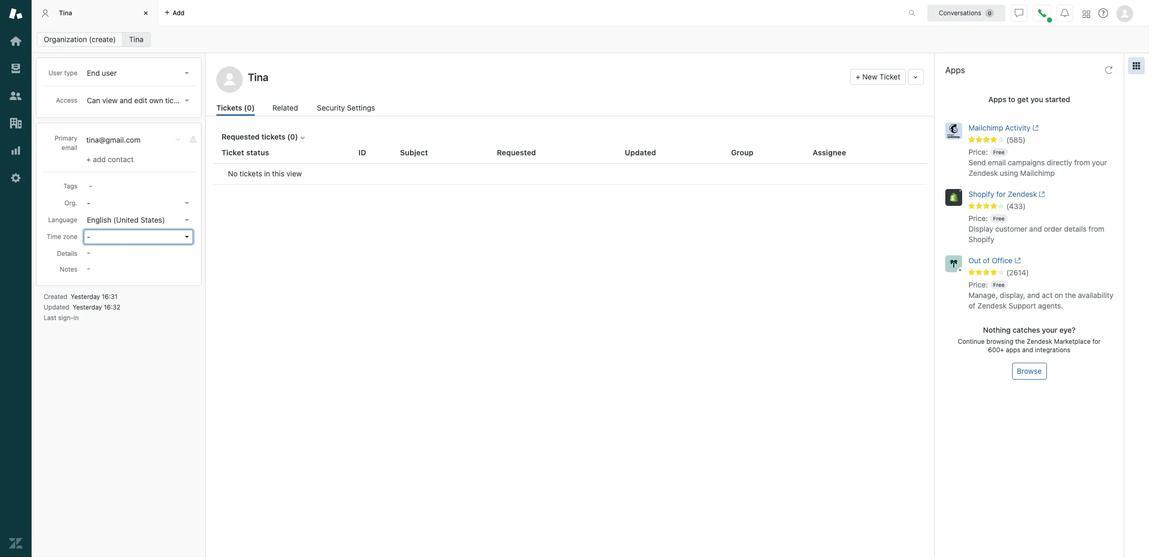Task type: describe. For each thing, give the bounding box(es) containing it.
agents.
[[1038, 301, 1064, 310]]

tina inside secondary element
[[129, 35, 144, 44]]

view inside button
[[102, 96, 118, 105]]

time
[[47, 233, 61, 241]]

mailchimp activity
[[969, 123, 1031, 132]]

tina@gmail.com
[[86, 135, 140, 144]]

requested tickets (0)
[[222, 132, 298, 141]]

from inside price: free send email campaigns directly from your zendesk using mailchimp
[[1075, 158, 1090, 167]]

and inside price: free manage, display, and act on the availability of zendesk support agents.
[[1028, 291, 1040, 300]]

availability
[[1079, 291, 1114, 300]]

order
[[1044, 224, 1063, 233]]

security settings
[[317, 103, 375, 112]]

tabs tab list
[[32, 0, 898, 26]]

started
[[1046, 95, 1071, 104]]

free for email
[[994, 149, 1005, 155]]

english (united states) button
[[84, 213, 193, 227]]

- button for time zone
[[84, 230, 193, 244]]

support
[[1009, 301, 1037, 310]]

own
[[149, 96, 163, 105]]

out of office image
[[946, 255, 963, 272]]

created yesterday 16:31 updated yesterday 16:32 last sign-in
[[44, 293, 120, 322]]

arrow down image inside - button
[[185, 236, 189, 238]]

in inside created yesterday 16:31 updated yesterday 16:32 last sign-in
[[74, 314, 79, 322]]

tickets for requested tickets (0)
[[262, 132, 286, 141]]

organization (create)
[[44, 35, 116, 44]]

0 horizontal spatial add
[[93, 155, 106, 164]]

1 vertical spatial view
[[287, 169, 302, 178]]

continue
[[958, 338, 985, 345]]

ticket inside button
[[880, 72, 901, 81]]

email inside price: free send email campaigns directly from your zendesk using mailchimp
[[988, 158, 1006, 167]]

and inside price: free display customer and order details from shopify
[[1030, 224, 1042, 233]]

16:32
[[104, 303, 120, 311]]

(opens in a new tab) image for out of office
[[1013, 258, 1021, 264]]

zone
[[63, 233, 77, 241]]

user type
[[48, 69, 77, 77]]

add button
[[158, 0, 191, 26]]

tickets inside button
[[165, 96, 188, 105]]

details
[[57, 250, 77, 258]]

get help image
[[1099, 8, 1109, 18]]

mailchimp inside price: free send email campaigns directly from your zendesk using mailchimp
[[1021, 169, 1055, 177]]

campaigns
[[1008, 158, 1045, 167]]

zendesk image
[[9, 537, 23, 550]]

assignee
[[813, 148, 847, 157]]

price: free manage, display, and act on the availability of zendesk support agents.
[[969, 280, 1114, 310]]

end
[[87, 68, 100, 77]]

and inside button
[[120, 96, 132, 105]]

- for time zone
[[87, 232, 90, 241]]

catches
[[1013, 325, 1041, 334]]

send
[[969, 158, 986, 167]]

related
[[273, 103, 298, 112]]

activity
[[1006, 123, 1031, 132]]

arrow down image for english (united states)
[[185, 219, 189, 221]]

tickets (0)
[[216, 103, 255, 112]]

directly
[[1047, 158, 1073, 167]]

can view and edit own tickets only button
[[84, 93, 204, 108]]

notifications image
[[1061, 9, 1070, 17]]

in inside 'grid'
[[264, 169, 270, 178]]

get started image
[[9, 34, 23, 48]]

primary email
[[55, 134, 77, 152]]

free for display,
[[994, 282, 1005, 288]]

org.
[[64, 199, 77, 207]]

add inside popup button
[[173, 9, 185, 17]]

zendesk support image
[[9, 7, 23, 21]]

marketplace
[[1054, 338, 1091, 345]]

can
[[87, 96, 100, 105]]

mailchimp activity link
[[969, 123, 1099, 135]]

(opens in a new tab) image for shopify for zendesk
[[1038, 191, 1046, 198]]

requested for requested
[[497, 148, 536, 157]]

(0) inside the tickets (0) link
[[244, 103, 255, 112]]

created
[[44, 293, 67, 301]]

email inside primary email
[[62, 144, 77, 152]]

security settings link
[[317, 102, 378, 116]]

(create)
[[89, 35, 116, 44]]

- field
[[85, 180, 193, 191]]

4 stars. 2614 reviews. element
[[969, 268, 1118, 277]]

price: for display
[[969, 214, 988, 223]]

button displays agent's chat status as invisible. image
[[1015, 9, 1024, 17]]

end user button
[[84, 66, 193, 81]]

security
[[317, 103, 345, 112]]

access
[[56, 96, 77, 104]]

status
[[246, 148, 269, 157]]

the inside nothing catches your eye? continue browsing the zendesk marketplace for 600+ apps and integrations
[[1016, 338, 1025, 345]]

on
[[1055, 291, 1064, 300]]

mailchimp activity image
[[946, 123, 963, 140]]

eye?
[[1060, 325, 1076, 334]]

(2614)
[[1007, 268, 1029, 277]]

(433)
[[1007, 202, 1026, 211]]

apps
[[1006, 346, 1021, 354]]

tickets
[[216, 103, 242, 112]]

admin image
[[9, 171, 23, 185]]

price: free display customer and order details from shopify
[[969, 214, 1105, 244]]

arrow down image for view
[[185, 100, 189, 102]]

price: free send email campaigns directly from your zendesk using mailchimp
[[969, 147, 1107, 177]]

secondary element
[[32, 29, 1150, 50]]

to
[[1009, 95, 1016, 104]]

group
[[731, 148, 754, 157]]

close image
[[141, 8, 151, 18]]

requested for requested tickets (0)
[[222, 132, 260, 141]]

organizations image
[[9, 116, 23, 130]]

+ add contact
[[86, 155, 134, 164]]

display,
[[1000, 291, 1026, 300]]

- button for org.
[[84, 196, 193, 211]]

conversations button
[[928, 4, 1006, 21]]

act
[[1042, 291, 1053, 300]]

- for org.
[[87, 199, 90, 207]]

user
[[48, 69, 62, 77]]

type
[[64, 69, 77, 77]]

the inside price: free manage, display, and act on the availability of zendesk support agents.
[[1066, 291, 1077, 300]]

out of office
[[969, 256, 1013, 265]]

subject
[[400, 148, 428, 157]]

last
[[44, 314, 56, 322]]



Task type: locate. For each thing, give the bounding box(es) containing it.
free up using
[[994, 149, 1005, 155]]

zendesk inside price: free manage, display, and act on the availability of zendesk support agents.
[[978, 301, 1007, 310]]

view right can
[[102, 96, 118, 105]]

- button up 'english (united states)' button on the top left
[[84, 196, 193, 211]]

price: up 'display'
[[969, 214, 988, 223]]

of inside price: free manage, display, and act on the availability of zendesk support agents.
[[969, 301, 976, 310]]

0 vertical spatial tina
[[59, 9, 72, 17]]

email up using
[[988, 158, 1006, 167]]

0 horizontal spatial (0)
[[244, 103, 255, 112]]

0 horizontal spatial view
[[102, 96, 118, 105]]

0 horizontal spatial email
[[62, 144, 77, 152]]

0 horizontal spatial your
[[1043, 325, 1058, 334]]

1 vertical spatial (0)
[[287, 132, 298, 141]]

price: inside price: free display customer and order details from shopify
[[969, 214, 988, 223]]

ticket right new
[[880, 72, 901, 81]]

price: for send
[[969, 147, 988, 156]]

shopify right shopify for zendesk icon
[[969, 190, 995, 199]]

3 price: from the top
[[969, 280, 988, 289]]

arrow down image inside can view and edit own tickets only button
[[185, 100, 189, 102]]

0 vertical spatial view
[[102, 96, 118, 105]]

None text field
[[245, 69, 846, 85]]

details
[[1065, 224, 1087, 233]]

no
[[228, 169, 238, 178]]

and left act
[[1028, 291, 1040, 300]]

mailchimp left activity
[[969, 123, 1004, 132]]

add right close icon
[[173, 9, 185, 17]]

0 vertical spatial - button
[[84, 196, 193, 211]]

4 stars. 585 reviews. element
[[969, 135, 1118, 145]]

tina down close icon
[[129, 35, 144, 44]]

email down primary
[[62, 144, 77, 152]]

0 horizontal spatial tina
[[59, 9, 72, 17]]

1 vertical spatial in
[[74, 314, 79, 322]]

1 horizontal spatial view
[[287, 169, 302, 178]]

the up apps
[[1016, 338, 1025, 345]]

free inside price: free display customer and order details from shopify
[[994, 215, 1005, 222]]

1 vertical spatial (opens in a new tab) image
[[1038, 191, 1046, 198]]

and
[[120, 96, 132, 105], [1030, 224, 1042, 233], [1028, 291, 1040, 300], [1023, 346, 1034, 354]]

1 vertical spatial from
[[1089, 224, 1105, 233]]

1 horizontal spatial your
[[1092, 158, 1107, 167]]

zendesk
[[969, 169, 998, 177], [1008, 190, 1038, 199], [978, 301, 1007, 310], [1027, 338, 1053, 345]]

1 vertical spatial tickets
[[262, 132, 286, 141]]

1 vertical spatial +
[[86, 155, 91, 164]]

0 horizontal spatial mailchimp
[[969, 123, 1004, 132]]

1 vertical spatial email
[[988, 158, 1006, 167]]

zendesk down the send
[[969, 169, 998, 177]]

0 vertical spatial price:
[[969, 147, 988, 156]]

1 vertical spatial the
[[1016, 338, 1025, 345]]

price: inside price: free manage, display, and act on the availability of zendesk support agents.
[[969, 280, 988, 289]]

arrow down image inside end user button
[[185, 72, 189, 74]]

apps for apps to get you started
[[989, 95, 1007, 104]]

contact
[[108, 155, 134, 164]]

using
[[1000, 169, 1019, 177]]

arrow down image for -
[[185, 202, 189, 204]]

edit
[[134, 96, 147, 105]]

1 horizontal spatial for
[[1093, 338, 1101, 345]]

0 horizontal spatial ticket
[[222, 148, 244, 157]]

arrow down image inside 'english (united states)' button
[[185, 219, 189, 221]]

1 horizontal spatial (0)
[[287, 132, 298, 141]]

ticket status
[[222, 148, 269, 157]]

yesterday up 'sign-'
[[73, 303, 102, 311]]

(opens in a new tab) image up (2614)
[[1013, 258, 1021, 264]]

requested
[[222, 132, 260, 141], [497, 148, 536, 157]]

1 horizontal spatial in
[[264, 169, 270, 178]]

add left contact
[[93, 155, 106, 164]]

price: for manage,
[[969, 280, 988, 289]]

1 vertical spatial free
[[994, 215, 1005, 222]]

arrow down image down - field
[[185, 202, 189, 204]]

you
[[1031, 95, 1044, 104]]

nothing
[[984, 325, 1011, 334]]

email
[[62, 144, 77, 152], [988, 158, 1006, 167]]

1 vertical spatial requested
[[497, 148, 536, 157]]

language
[[48, 216, 77, 224]]

yesterday left 16:31
[[71, 293, 100, 301]]

1 horizontal spatial of
[[983, 256, 990, 265]]

2 vertical spatial tickets
[[240, 169, 262, 178]]

4 stars. 433 reviews. element
[[969, 202, 1118, 211]]

zendesk inside nothing catches your eye? continue browsing the zendesk marketplace for 600+ apps and integrations
[[1027, 338, 1053, 345]]

1 shopify from the top
[[969, 190, 995, 199]]

arrow down image up can view and edit own tickets only
[[185, 72, 189, 74]]

0 horizontal spatial in
[[74, 314, 79, 322]]

+ for + add contact
[[86, 155, 91, 164]]

+ left new
[[856, 72, 861, 81]]

for down using
[[997, 190, 1006, 199]]

no tickets in this view
[[228, 169, 302, 178]]

tickets for no tickets in this view
[[240, 169, 262, 178]]

1 arrow down image from the top
[[185, 72, 189, 74]]

browsing
[[987, 338, 1014, 345]]

(opens in a new tab) image inside mailchimp activity "link"
[[1031, 125, 1039, 131]]

mailchimp inside mailchimp activity "link"
[[969, 123, 1004, 132]]

0 vertical spatial updated
[[625, 148, 657, 157]]

+ new ticket button
[[850, 69, 907, 85]]

apps image
[[1133, 62, 1141, 70]]

+
[[856, 72, 861, 81], [86, 155, 91, 164]]

for inside "link"
[[997, 190, 1006, 199]]

free up 'customer'
[[994, 215, 1005, 222]]

grid
[[206, 142, 935, 557]]

for inside nothing catches your eye? continue browsing the zendesk marketplace for 600+ apps and integrations
[[1093, 338, 1101, 345]]

add
[[173, 9, 185, 17], [93, 155, 106, 164]]

updated inside created yesterday 16:31 updated yesterday 16:32 last sign-in
[[44, 303, 69, 311]]

1 vertical spatial shopify
[[969, 235, 995, 244]]

shopify for zendesk
[[969, 190, 1038, 199]]

arrow down image
[[185, 202, 189, 204], [185, 219, 189, 221]]

+ for + new ticket
[[856, 72, 861, 81]]

only
[[190, 96, 204, 105]]

(opens in a new tab) image
[[1031, 125, 1039, 131], [1038, 191, 1046, 198], [1013, 258, 1021, 264]]

zendesk down manage,
[[978, 301, 1007, 310]]

and inside nothing catches your eye? continue browsing the zendesk marketplace for 600+ apps and integrations
[[1023, 346, 1034, 354]]

shopify inside "link"
[[969, 190, 995, 199]]

organization (create) button
[[37, 32, 123, 47]]

2 price: from the top
[[969, 214, 988, 223]]

price: inside price: free send email campaigns directly from your zendesk using mailchimp
[[969, 147, 988, 156]]

free
[[994, 149, 1005, 155], [994, 215, 1005, 222], [994, 282, 1005, 288]]

1 vertical spatial updated
[[44, 303, 69, 311]]

0 vertical spatial email
[[62, 144, 77, 152]]

browse button
[[1012, 363, 1047, 380]]

main element
[[0, 0, 32, 557]]

for right marketplace
[[1093, 338, 1101, 345]]

apps for apps
[[946, 65, 966, 75]]

your inside price: free send email campaigns directly from your zendesk using mailchimp
[[1092, 158, 1107, 167]]

1 horizontal spatial the
[[1066, 291, 1077, 300]]

0 vertical spatial free
[[994, 149, 1005, 155]]

1 - from the top
[[87, 199, 90, 207]]

view right the this
[[287, 169, 302, 178]]

0 vertical spatial mailchimp
[[969, 123, 1004, 132]]

in
[[264, 169, 270, 178], [74, 314, 79, 322]]

yesterday
[[71, 293, 100, 301], [73, 303, 102, 311]]

free inside price: free send email campaigns directly from your zendesk using mailchimp
[[994, 149, 1005, 155]]

1 vertical spatial price:
[[969, 214, 988, 223]]

0 horizontal spatial requested
[[222, 132, 260, 141]]

arrow down image down 'english (united states)' button on the top left
[[185, 236, 189, 238]]

of down manage,
[[969, 301, 976, 310]]

0 horizontal spatial for
[[997, 190, 1006, 199]]

ticket
[[880, 72, 901, 81], [222, 148, 244, 157]]

ticket inside 'grid'
[[222, 148, 244, 157]]

2 vertical spatial free
[[994, 282, 1005, 288]]

your left eye?
[[1043, 325, 1058, 334]]

price: up the send
[[969, 147, 988, 156]]

1 horizontal spatial add
[[173, 9, 185, 17]]

from right details
[[1089, 224, 1105, 233]]

tags
[[63, 182, 77, 190]]

zendesk inside price: free send email campaigns directly from your zendesk using mailchimp
[[969, 169, 998, 177]]

2 vertical spatial price:
[[969, 280, 988, 289]]

tina inside tab
[[59, 9, 72, 17]]

organization
[[44, 35, 87, 44]]

customer
[[996, 224, 1028, 233]]

2 shopify from the top
[[969, 235, 995, 244]]

and left edit
[[120, 96, 132, 105]]

(585)
[[1007, 135, 1026, 144]]

this
[[272, 169, 285, 178]]

tickets right no
[[240, 169, 262, 178]]

view
[[102, 96, 118, 105], [287, 169, 302, 178]]

of right out
[[983, 256, 990, 265]]

(opens in a new tab) image inside shopify for zendesk "link"
[[1038, 191, 1046, 198]]

shopify inside price: free display customer and order details from shopify
[[969, 235, 995, 244]]

manage,
[[969, 291, 998, 300]]

can view and edit own tickets only
[[87, 96, 204, 105]]

tickets
[[165, 96, 188, 105], [262, 132, 286, 141], [240, 169, 262, 178]]

1 - button from the top
[[84, 196, 193, 211]]

0 vertical spatial (opens in a new tab) image
[[1031, 125, 1039, 131]]

id
[[359, 148, 366, 157]]

free up 'display,'
[[994, 282, 1005, 288]]

16:31
[[102, 293, 118, 301]]

2 arrow down image from the top
[[185, 100, 189, 102]]

from right directly
[[1075, 158, 1090, 167]]

nothing catches your eye? continue browsing the zendesk marketplace for 600+ apps and integrations
[[958, 325, 1101, 354]]

0 horizontal spatial apps
[[946, 65, 966, 75]]

ticket up no
[[222, 148, 244, 157]]

arrow down image for user
[[185, 72, 189, 74]]

out
[[969, 256, 981, 265]]

shopify down 'display'
[[969, 235, 995, 244]]

your
[[1092, 158, 1107, 167], [1043, 325, 1058, 334]]

(opens in a new tab) image up 4 stars. 585 reviews. "element"
[[1031, 125, 1039, 131]]

tina up organization at the left top
[[59, 9, 72, 17]]

reporting image
[[9, 144, 23, 157]]

conversations
[[939, 9, 982, 17]]

states)
[[141, 215, 165, 224]]

in left the this
[[264, 169, 270, 178]]

the right 'on'
[[1066, 291, 1077, 300]]

0 vertical spatial -
[[87, 199, 90, 207]]

1 vertical spatial ticket
[[222, 148, 244, 157]]

and right apps
[[1023, 346, 1034, 354]]

0 vertical spatial of
[[983, 256, 990, 265]]

(opens in a new tab) image inside out of office link
[[1013, 258, 1021, 264]]

the
[[1066, 291, 1077, 300], [1016, 338, 1025, 345]]

1 horizontal spatial updated
[[625, 148, 657, 157]]

user
[[102, 68, 117, 77]]

2 arrow down image from the top
[[185, 219, 189, 221]]

tickets right own
[[165, 96, 188, 105]]

(0) down related link
[[287, 132, 298, 141]]

for
[[997, 190, 1006, 199], [1093, 338, 1101, 345]]

1 vertical spatial apps
[[989, 95, 1007, 104]]

time zone
[[47, 233, 77, 241]]

your inside nothing catches your eye? continue browsing the zendesk marketplace for 600+ apps and integrations
[[1043, 325, 1058, 334]]

and left order
[[1030, 224, 1042, 233]]

0 vertical spatial shopify
[[969, 190, 995, 199]]

1 vertical spatial mailchimp
[[1021, 169, 1055, 177]]

- right zone
[[87, 232, 90, 241]]

customers image
[[9, 89, 23, 103]]

0 vertical spatial the
[[1066, 291, 1077, 300]]

1 vertical spatial for
[[1093, 338, 1101, 345]]

3 free from the top
[[994, 282, 1005, 288]]

0 horizontal spatial of
[[969, 301, 976, 310]]

english (united states)
[[87, 215, 165, 224]]

(0) right tickets
[[244, 103, 255, 112]]

0 horizontal spatial updated
[[44, 303, 69, 311]]

arrow down image inside - button
[[185, 202, 189, 204]]

- right org.
[[87, 199, 90, 207]]

0 horizontal spatial the
[[1016, 338, 1025, 345]]

arrow down image right states)
[[185, 219, 189, 221]]

1 free from the top
[[994, 149, 1005, 155]]

2 - button from the top
[[84, 230, 193, 244]]

zendesk products image
[[1083, 10, 1091, 18]]

integrations
[[1035, 346, 1071, 354]]

arrow down image
[[185, 72, 189, 74], [185, 100, 189, 102], [185, 236, 189, 238]]

0 vertical spatial in
[[264, 169, 270, 178]]

1 horizontal spatial +
[[856, 72, 861, 81]]

0 vertical spatial arrow down image
[[185, 72, 189, 74]]

in right last
[[74, 314, 79, 322]]

tickets (0) link
[[216, 102, 255, 116]]

english
[[87, 215, 111, 224]]

0 vertical spatial from
[[1075, 158, 1090, 167]]

1 vertical spatial yesterday
[[73, 303, 102, 311]]

0 vertical spatial yesterday
[[71, 293, 100, 301]]

1 horizontal spatial email
[[988, 158, 1006, 167]]

1 price: from the top
[[969, 147, 988, 156]]

zendesk up integrations
[[1027, 338, 1053, 345]]

shopify for zendesk image
[[946, 189, 963, 206]]

0 vertical spatial requested
[[222, 132, 260, 141]]

(opens in a new tab) image up 4 stars. 433 reviews. element at right top
[[1038, 191, 1046, 198]]

0 vertical spatial add
[[173, 9, 185, 17]]

1 horizontal spatial mailchimp
[[1021, 169, 1055, 177]]

2 vertical spatial (opens in a new tab) image
[[1013, 258, 1021, 264]]

related link
[[273, 102, 299, 116]]

2 free from the top
[[994, 215, 1005, 222]]

+ new ticket
[[856, 72, 901, 81]]

out of office link
[[969, 255, 1099, 268]]

mailchimp down the campaigns
[[1021, 169, 1055, 177]]

sign-
[[58, 314, 74, 322]]

1 horizontal spatial apps
[[989, 95, 1007, 104]]

1 vertical spatial arrow down image
[[185, 100, 189, 102]]

1 vertical spatial -
[[87, 232, 90, 241]]

1 vertical spatial of
[[969, 301, 976, 310]]

1 vertical spatial tina
[[129, 35, 144, 44]]

2 - from the top
[[87, 232, 90, 241]]

0 vertical spatial (0)
[[244, 103, 255, 112]]

3 arrow down image from the top
[[185, 236, 189, 238]]

1 horizontal spatial requested
[[497, 148, 536, 157]]

your right directly
[[1092, 158, 1107, 167]]

0 vertical spatial for
[[997, 190, 1006, 199]]

600+
[[989, 346, 1005, 354]]

-
[[87, 199, 90, 207], [87, 232, 90, 241]]

from
[[1075, 158, 1090, 167], [1089, 224, 1105, 233]]

settings
[[347, 103, 375, 112]]

display
[[969, 224, 994, 233]]

+ down tina@gmail.com
[[86, 155, 91, 164]]

1 arrow down image from the top
[[185, 202, 189, 204]]

2 vertical spatial arrow down image
[[185, 236, 189, 238]]

1 vertical spatial - button
[[84, 230, 193, 244]]

tina tab
[[32, 0, 158, 26]]

office
[[992, 256, 1013, 265]]

0 vertical spatial +
[[856, 72, 861, 81]]

end user
[[87, 68, 117, 77]]

arrow down image left 'only'
[[185, 100, 189, 102]]

1 horizontal spatial ticket
[[880, 72, 901, 81]]

(opens in a new tab) image for mailchimp activity
[[1031, 125, 1039, 131]]

1 vertical spatial your
[[1043, 325, 1058, 334]]

new
[[863, 72, 878, 81]]

shopify
[[969, 190, 995, 199], [969, 235, 995, 244]]

free inside price: free manage, display, and act on the availability of zendesk support agents.
[[994, 282, 1005, 288]]

shopify for zendesk link
[[969, 189, 1099, 202]]

grid containing ticket status
[[206, 142, 935, 557]]

0 vertical spatial your
[[1092, 158, 1107, 167]]

1 vertical spatial arrow down image
[[185, 219, 189, 221]]

1 vertical spatial add
[[93, 155, 106, 164]]

price: up manage,
[[969, 280, 988, 289]]

0 horizontal spatial +
[[86, 155, 91, 164]]

0 vertical spatial arrow down image
[[185, 202, 189, 204]]

0 vertical spatial ticket
[[880, 72, 901, 81]]

+ inside button
[[856, 72, 861, 81]]

get
[[1018, 95, 1029, 104]]

zendesk up '(433)'
[[1008, 190, 1038, 199]]

1 horizontal spatial tina
[[129, 35, 144, 44]]

tickets up 'status'
[[262, 132, 286, 141]]

zendesk inside "link"
[[1008, 190, 1038, 199]]

views image
[[9, 62, 23, 75]]

- button down 'english (united states)' button on the top left
[[84, 230, 193, 244]]

from inside price: free display customer and order details from shopify
[[1089, 224, 1105, 233]]

0 vertical spatial apps
[[946, 65, 966, 75]]

tina link
[[122, 32, 150, 47]]

0 vertical spatial tickets
[[165, 96, 188, 105]]

requested inside 'grid'
[[497, 148, 536, 157]]

free for customer
[[994, 215, 1005, 222]]



Task type: vqa. For each thing, say whether or not it's contained in the screenshot.


